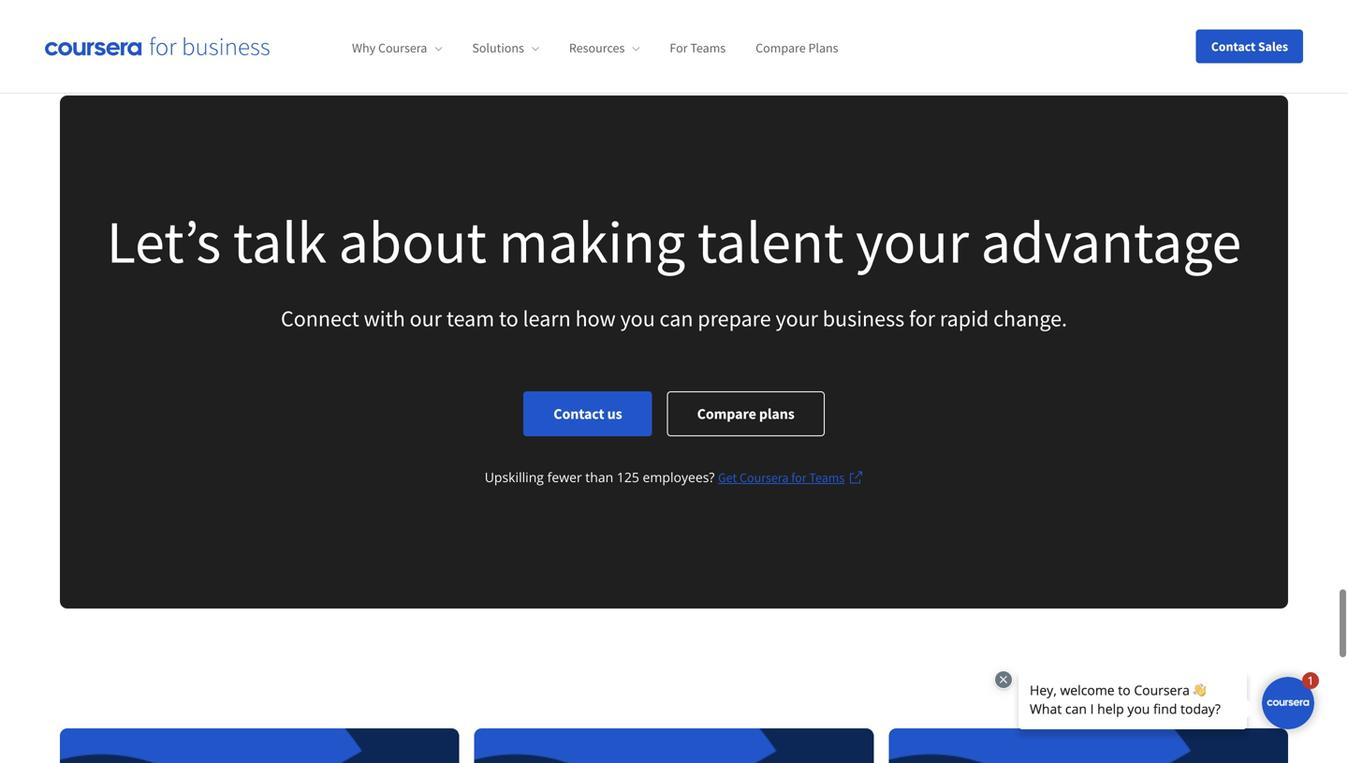 Task type: locate. For each thing, give the bounding box(es) containing it.
1 horizontal spatial for
[[910, 305, 936, 333]]

0 horizontal spatial coursera
[[378, 40, 427, 56]]

contact us link
[[524, 392, 653, 437]]

0 vertical spatial teams
[[691, 40, 726, 56]]

contact sales
[[1212, 38, 1289, 55]]

coursera right get
[[740, 470, 789, 486]]

connect
[[281, 305, 359, 333]]

your right "prepare" on the right of the page
[[776, 305, 819, 333]]

contact
[[1212, 38, 1256, 55], [554, 405, 605, 424]]

1 vertical spatial contact
[[554, 405, 605, 424]]

for teams link
[[670, 40, 726, 56]]

1 horizontal spatial your
[[856, 204, 970, 279]]

0 vertical spatial your
[[856, 204, 970, 279]]

why coursera link
[[352, 40, 442, 56]]

0 vertical spatial contact
[[1212, 38, 1256, 55]]

for
[[670, 40, 688, 56]]

contact for contact sales
[[1212, 38, 1256, 55]]

for
[[910, 305, 936, 333], [792, 470, 807, 486]]

teams
[[691, 40, 726, 56], [810, 470, 845, 486]]

to
[[499, 305, 519, 333]]

1 horizontal spatial contact
[[1212, 38, 1256, 55]]

1 vertical spatial compare
[[698, 405, 757, 424]]

talk
[[233, 204, 327, 279]]

0 vertical spatial compare
[[756, 40, 806, 56]]

your
[[856, 204, 970, 279], [776, 305, 819, 333]]

coursera
[[378, 40, 427, 56], [740, 470, 789, 486]]

compare for compare plans
[[756, 40, 806, 56]]

compare left 'plans' on the bottom right of the page
[[698, 405, 757, 424]]

contact sales button
[[1197, 30, 1304, 63]]

coursera for get
[[740, 470, 789, 486]]

resources
[[569, 40, 625, 56]]

solutions
[[472, 40, 524, 56]]

get
[[719, 470, 737, 486]]

compare
[[756, 40, 806, 56], [698, 405, 757, 424]]

solutions link
[[472, 40, 539, 56]]

for down 'plans' on the bottom right of the page
[[792, 470, 807, 486]]

contact us
[[554, 405, 623, 424]]

compare left plans
[[756, 40, 806, 56]]

get coursera for teams
[[719, 470, 845, 486]]

1 horizontal spatial coursera
[[740, 470, 789, 486]]

your up business
[[856, 204, 970, 279]]

fewer
[[548, 469, 582, 486]]

business
[[823, 305, 905, 333]]

rapid
[[940, 305, 990, 333]]

1 vertical spatial teams
[[810, 470, 845, 486]]

1 vertical spatial for
[[792, 470, 807, 486]]

advantage
[[981, 204, 1242, 279]]

1 vertical spatial coursera
[[740, 470, 789, 486]]

contact left the sales
[[1212, 38, 1256, 55]]

0 horizontal spatial contact
[[554, 405, 605, 424]]

0 vertical spatial coursera
[[378, 40, 427, 56]]

0 horizontal spatial your
[[776, 305, 819, 333]]

why coursera
[[352, 40, 427, 56]]

contact left us
[[554, 405, 605, 424]]

0 vertical spatial for
[[910, 305, 936, 333]]

125
[[617, 469, 640, 486]]

for left rapid
[[910, 305, 936, 333]]

coursera right why
[[378, 40, 427, 56]]

us
[[608, 405, 623, 424]]

let's talk about making talent your advantage
[[107, 204, 1242, 279]]

contact inside button
[[1212, 38, 1256, 55]]

you
[[621, 305, 656, 333]]



Task type: vqa. For each thing, say whether or not it's contained in the screenshot.
'Master'
no



Task type: describe. For each thing, give the bounding box(es) containing it.
plans
[[760, 405, 795, 424]]

for teams
[[670, 40, 726, 56]]

1 horizontal spatial teams
[[810, 470, 845, 486]]

upskilling
[[485, 469, 544, 486]]

coursera for business image
[[45, 37, 270, 56]]

connect with our team to learn how you can prepare your business for rapid change.
[[281, 305, 1068, 333]]

team
[[447, 305, 495, 333]]

learn
[[523, 305, 571, 333]]

1 vertical spatial your
[[776, 305, 819, 333]]

0 horizontal spatial teams
[[691, 40, 726, 56]]

employees?
[[643, 469, 715, 486]]

compare plans link
[[668, 392, 825, 437]]

prepare
[[698, 305, 772, 333]]

can
[[660, 305, 694, 333]]

with
[[364, 305, 405, 333]]

resources link
[[569, 40, 640, 56]]

contact for contact us
[[554, 405, 605, 424]]

compare for compare plans
[[698, 405, 757, 424]]

coursera for why
[[378, 40, 427, 56]]

upskilling fewer than 125 employees?
[[485, 469, 719, 486]]

how
[[576, 305, 616, 333]]

get coursera for teams link
[[719, 467, 864, 489]]

talent
[[698, 204, 844, 279]]

than
[[586, 469, 614, 486]]

compare plans
[[756, 40, 839, 56]]

compare plans link
[[756, 40, 839, 56]]

plans
[[809, 40, 839, 56]]

about
[[339, 204, 487, 279]]

our
[[410, 305, 442, 333]]

0 horizontal spatial for
[[792, 470, 807, 486]]

let's
[[107, 204, 221, 279]]

why
[[352, 40, 376, 56]]

making
[[499, 204, 686, 279]]

compare plans
[[698, 405, 795, 424]]

change.
[[994, 305, 1068, 333]]

sales
[[1259, 38, 1289, 55]]



